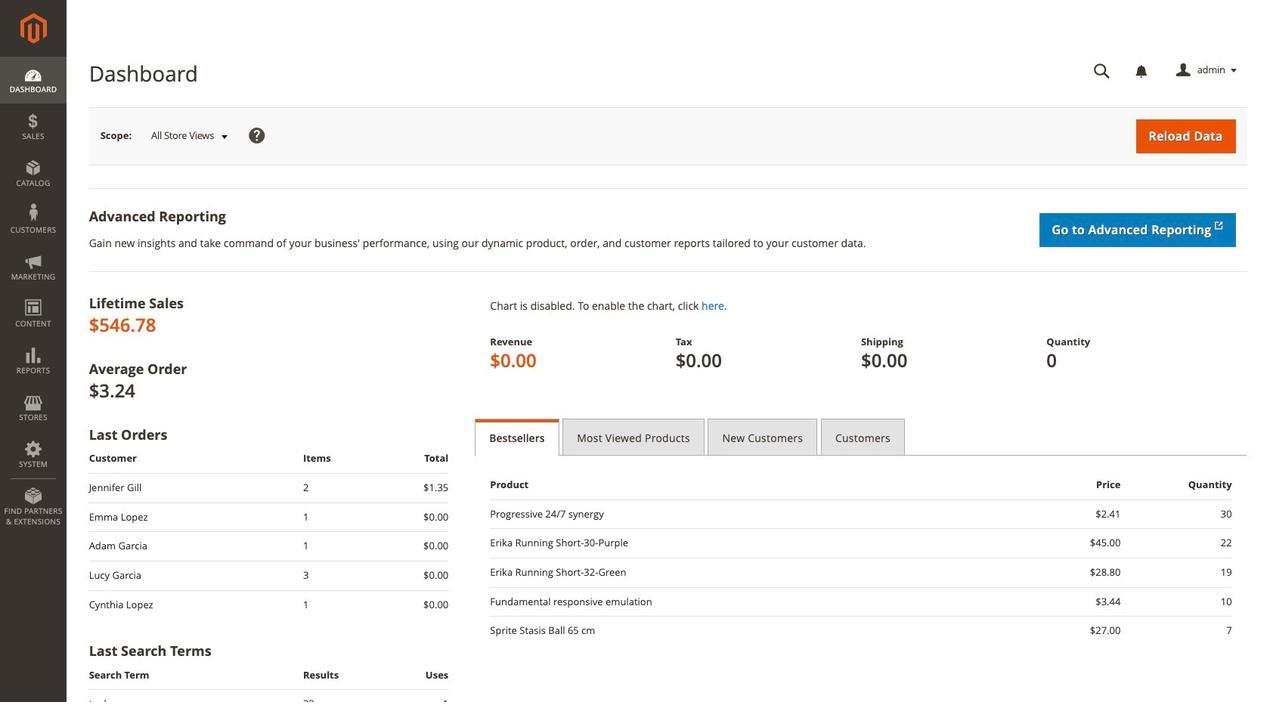 Task type: vqa. For each thing, say whether or not it's contained in the screenshot.
the Magento Admin Panel icon
yes



Task type: locate. For each thing, give the bounding box(es) containing it.
tab
[[821, 419, 905, 456]]

menu bar
[[0, 57, 67, 535]]

None text field
[[1084, 57, 1122, 84]]

tab list
[[475, 419, 1248, 456]]



Task type: describe. For each thing, give the bounding box(es) containing it.
magento admin panel image
[[20, 13, 47, 44]]



